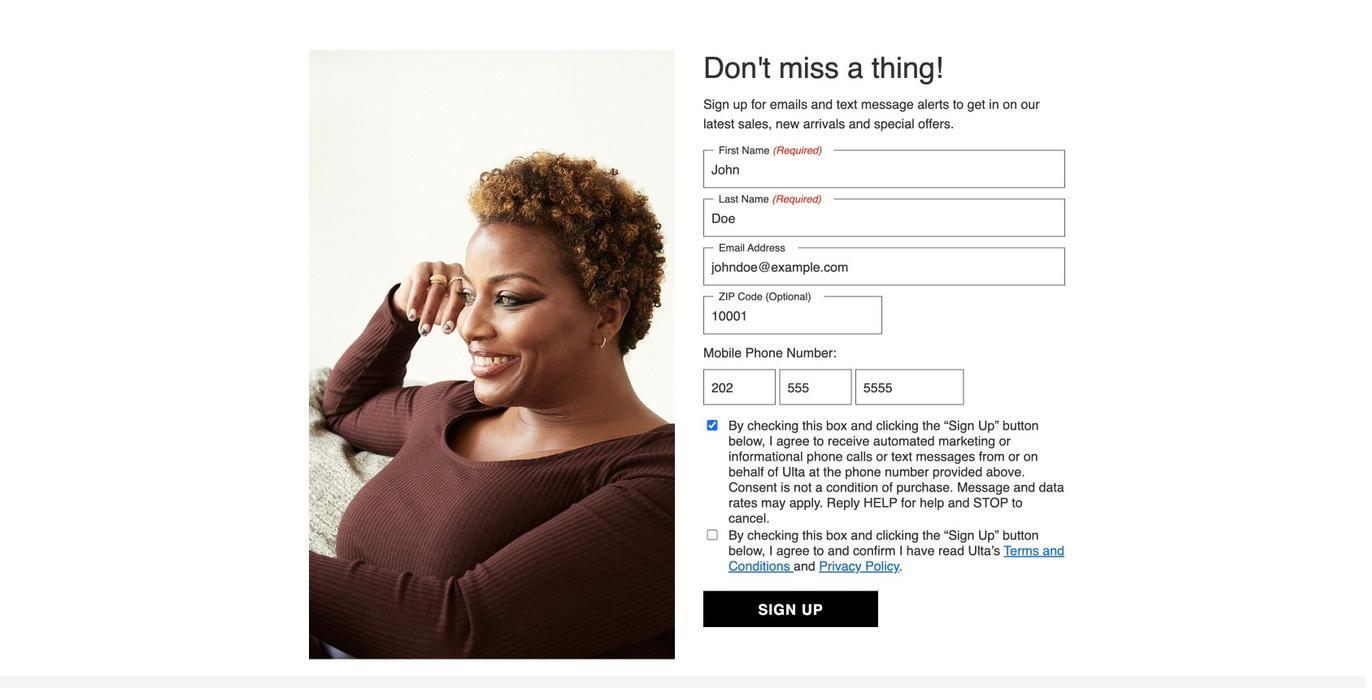 Task type: vqa. For each thing, say whether or not it's contained in the screenshot.
learn
no



Task type: locate. For each thing, give the bounding box(es) containing it.
None checkbox
[[704, 420, 721, 431]]

None text field
[[703, 199, 1065, 237]]

None telephone field
[[703, 370, 776, 405], [855, 370, 964, 405], [703, 370, 776, 405], [855, 370, 964, 405]]

None text field
[[703, 150, 1065, 188], [703, 248, 1065, 286], [703, 150, 1065, 188], [703, 248, 1065, 286]]

None telephone field
[[703, 296, 882, 335], [779, 370, 852, 405], [703, 296, 882, 335], [779, 370, 852, 405]]

None checkbox
[[704, 530, 721, 541]]

None submit
[[703, 592, 878, 628]]



Task type: describe. For each thing, give the bounding box(es) containing it.
my beauty profile image
[[309, 50, 675, 660]]



